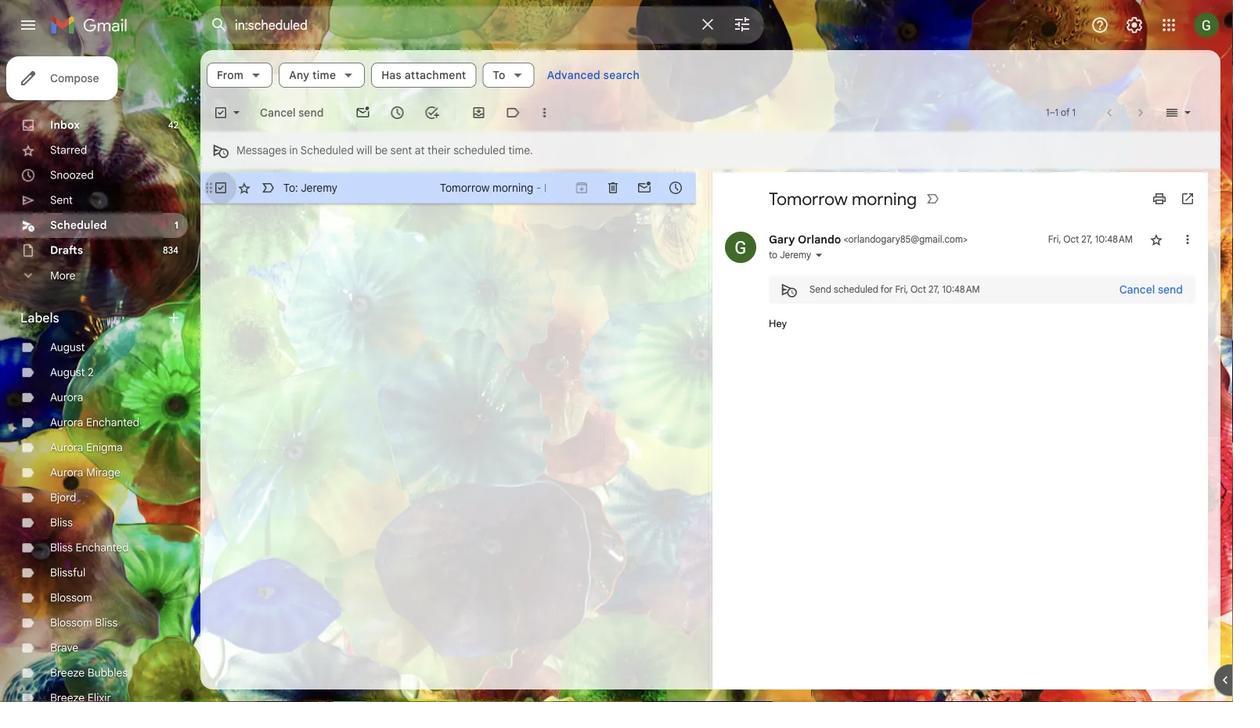 Task type: describe. For each thing, give the bounding box(es) containing it.
their
[[428, 144, 451, 157]]

from
[[217, 68, 244, 82]]

more button
[[0, 263, 188, 288]]

brave link
[[50, 641, 78, 655]]

more image
[[537, 105, 552, 121]]

time.
[[508, 144, 533, 157]]

blossom for blossom link
[[50, 591, 92, 605]]

at
[[415, 144, 425, 157]]

<
[[844, 234, 849, 246]]

42
[[168, 119, 179, 131]]

inbox
[[50, 118, 80, 132]]

enigma
[[86, 441, 123, 455]]

breeze
[[50, 666, 85, 680]]

scheduled inside 'labels' navigation
[[50, 218, 107, 232]]

hey inside row
[[544, 181, 563, 195]]

scheduled inside the tomorrow morning main content
[[301, 144, 354, 157]]

tomorrow for tomorrow morning - hey
[[440, 181, 490, 195]]

august link
[[50, 341, 85, 354]]

august for august link at the left of the page
[[50, 341, 85, 354]]

has attachment button
[[371, 63, 477, 88]]

drafts
[[50, 244, 83, 257]]

in
[[289, 144, 298, 157]]

oct inside cell
[[1064, 234, 1079, 246]]

fri, inside cell
[[1048, 234, 1062, 246]]

to: jeremy
[[283, 181, 338, 195]]

any time button
[[279, 63, 365, 88]]

bliss for bliss link
[[50, 516, 73, 530]]

messages
[[237, 144, 287, 157]]

jeremy for to: jeremy
[[301, 181, 338, 195]]

be
[[375, 144, 388, 157]]

snooze image
[[389, 105, 405, 121]]

bliss link
[[50, 516, 73, 530]]

toggle split pane mode image
[[1165, 105, 1180, 121]]

messages in scheduled will be sent at their scheduled time.
[[237, 144, 533, 157]]

-
[[536, 181, 541, 195]]

send scheduled for fri, oct 27, 10:48 am
[[810, 284, 980, 296]]

1 vertical spatial 10:48 am
[[942, 284, 980, 296]]

2 vertical spatial bliss
[[95, 616, 118, 630]]

more
[[50, 269, 76, 283]]

cancel send
[[260, 106, 324, 119]]

to jeremy
[[769, 249, 811, 261]]

834
[[163, 245, 179, 256]]

bubbles
[[87, 666, 128, 680]]

Search mail text field
[[235, 17, 689, 33]]

blissful link
[[50, 566, 86, 580]]

1 horizontal spatial scheduled
[[834, 284, 879, 296]]

bliss enchanted
[[50, 541, 129, 555]]

any time
[[289, 68, 336, 82]]

aurora enigma
[[50, 441, 123, 455]]

orlando
[[798, 233, 841, 246]]

tomorrow for tomorrow morning
[[769, 188, 848, 210]]

support image
[[1091, 16, 1110, 34]]

send
[[299, 106, 324, 119]]

attachment
[[405, 68, 466, 82]]

will
[[357, 144, 372, 157]]

aurora for aurora enigma
[[50, 441, 83, 455]]

bliss enchanted link
[[50, 541, 129, 555]]

morning for tomorrow morning
[[852, 188, 917, 210]]

advanced search
[[547, 68, 640, 82]]

add to tasks image
[[424, 105, 440, 121]]

move to inbox image
[[471, 105, 487, 121]]

cancel send button
[[254, 99, 330, 127]]

1 vertical spatial hey
[[769, 318, 787, 330]]

morning for tomorrow morning - hey
[[493, 181, 534, 195]]

toolbar inside the tomorrow morning main content
[[566, 180, 692, 196]]

has attachment
[[382, 68, 466, 82]]

none checkbox inside the tomorrow morning main content
[[213, 180, 229, 196]]

27, inside cell
[[1082, 234, 1093, 246]]

breeze bubbles
[[50, 666, 128, 680]]

send
[[810, 284, 832, 296]]

for
[[881, 284, 893, 296]]



Task type: locate. For each thing, give the bounding box(es) containing it.
aurora enchanted
[[50, 416, 139, 430]]

scheduled up drafts
[[50, 218, 107, 232]]

None checkbox
[[213, 180, 229, 196]]

0 horizontal spatial scheduled
[[454, 144, 506, 157]]

0 vertical spatial 10:48 am
[[1095, 234, 1133, 246]]

tomorrow
[[440, 181, 490, 195], [769, 188, 848, 210]]

0 vertical spatial blossom
[[50, 591, 92, 605]]

enchanted for aurora enchanted
[[86, 416, 139, 430]]

tomorrow morning
[[769, 188, 917, 210]]

morning left -
[[493, 181, 534, 195]]

27,
[[1082, 234, 1093, 246], [929, 284, 940, 296]]

orlandogary85@gmail.com
[[849, 234, 963, 246]]

time
[[312, 68, 336, 82]]

mirage
[[86, 466, 120, 480]]

snoozed link
[[50, 168, 94, 182]]

settings image
[[1125, 16, 1144, 34]]

enchanted
[[86, 416, 139, 430], [76, 541, 129, 555]]

august left 2
[[50, 366, 85, 379]]

1 vertical spatial scheduled
[[50, 218, 107, 232]]

bliss
[[50, 516, 73, 530], [50, 541, 73, 555], [95, 616, 118, 630]]

blossom for blossom bliss
[[50, 616, 92, 630]]

tomorrow morning - hey
[[440, 181, 563, 195]]

10:48 am inside fri, oct 27, 10:48 am cell
[[1095, 234, 1133, 246]]

inbox link
[[50, 118, 80, 132]]

search
[[604, 68, 640, 82]]

clear search image
[[692, 9, 724, 40]]

10:48 am left not starred option
[[1095, 234, 1133, 246]]

has
[[382, 68, 402, 82]]

enchanted up blissful
[[76, 541, 129, 555]]

starred
[[50, 143, 87, 157]]

august up august 2 link
[[50, 341, 85, 354]]

bjord link
[[50, 491, 76, 505]]

blossom down blissful link at the bottom left of the page
[[50, 591, 92, 605]]

fri, oct 27, 10:48 am
[[1048, 234, 1133, 246]]

tomorrow morning main content
[[200, 50, 1221, 690]]

hey right -
[[544, 181, 563, 195]]

compose
[[50, 71, 99, 85]]

enchanted up enigma
[[86, 416, 139, 430]]

1 vertical spatial 27,
[[929, 284, 940, 296]]

row
[[200, 172, 696, 204]]

0 horizontal spatial fri,
[[895, 284, 909, 296]]

27, right for
[[929, 284, 940, 296]]

4 aurora from the top
[[50, 466, 83, 480]]

0 vertical spatial fri,
[[1048, 234, 1062, 246]]

None checkbox
[[213, 105, 229, 121]]

1 vertical spatial oct
[[911, 284, 926, 296]]

1 horizontal spatial morning
[[852, 188, 917, 210]]

jeremy right to:
[[301, 181, 338, 195]]

search mail image
[[205, 11, 233, 39]]

drafts link
[[50, 244, 83, 257]]

1 vertical spatial bliss
[[50, 541, 73, 555]]

1 horizontal spatial oct
[[1064, 234, 1079, 246]]

hey down to
[[769, 318, 787, 330]]

fri, oct 27, 10:48 am cell
[[1048, 232, 1133, 247]]

advanced
[[547, 68, 601, 82]]

sent link
[[50, 193, 73, 207]]

aurora down august 2 link
[[50, 391, 83, 404]]

to
[[769, 249, 778, 261]]

scheduled link
[[50, 218, 107, 232]]

jeremy for to jeremy
[[780, 249, 811, 261]]

1 horizontal spatial 10:48 am
[[1095, 234, 1133, 246]]

1 horizontal spatial hey
[[769, 318, 787, 330]]

scheduled right in
[[301, 144, 354, 157]]

2 aurora from the top
[[50, 416, 83, 430]]

aurora for aurora enchanted
[[50, 416, 83, 430]]

breeze bubbles link
[[50, 666, 128, 680]]

aurora for aurora link
[[50, 391, 83, 404]]

fri,
[[1048, 234, 1062, 246], [895, 284, 909, 296]]

row containing to:
[[200, 172, 696, 204]]

0 vertical spatial enchanted
[[86, 416, 139, 430]]

0 horizontal spatial oct
[[911, 284, 926, 296]]

0 vertical spatial hey
[[544, 181, 563, 195]]

2 august from the top
[[50, 366, 85, 379]]

blossom down blossom link
[[50, 616, 92, 630]]

jeremy down gary
[[780, 249, 811, 261]]

aurora for aurora mirage
[[50, 466, 83, 480]]

blissful
[[50, 566, 86, 580]]

1 aurora from the top
[[50, 391, 83, 404]]

blossom bliss
[[50, 616, 118, 630]]

1 vertical spatial scheduled
[[834, 284, 879, 296]]

0 vertical spatial oct
[[1064, 234, 1079, 246]]

august for august 2
[[50, 366, 85, 379]]

sent
[[50, 193, 73, 207]]

1 horizontal spatial tomorrow
[[769, 188, 848, 210]]

row inside the tomorrow morning main content
[[200, 172, 696, 204]]

aurora down aurora link
[[50, 416, 83, 430]]

from button
[[207, 63, 273, 88]]

Not starred checkbox
[[1149, 232, 1165, 247]]

1 horizontal spatial 27,
[[1082, 234, 1093, 246]]

0 vertical spatial scheduled
[[301, 144, 354, 157]]

None search field
[[200, 6, 764, 44]]

>
[[963, 234, 968, 246]]

0 horizontal spatial jeremy
[[301, 181, 338, 195]]

1 vertical spatial fri,
[[895, 284, 909, 296]]

0 horizontal spatial hey
[[544, 181, 563, 195]]

cancel
[[260, 106, 296, 119]]

0 horizontal spatial 27,
[[929, 284, 940, 296]]

gary orlando cell
[[769, 233, 968, 246]]

1 august from the top
[[50, 341, 85, 354]]

blossom link
[[50, 591, 92, 605]]

1
[[175, 220, 179, 231]]

1 horizontal spatial jeremy
[[780, 249, 811, 261]]

27, left not starred option
[[1082, 234, 1093, 246]]

starred link
[[50, 143, 87, 157]]

advanced search button
[[541, 61, 646, 89]]

labels heading
[[20, 310, 166, 326]]

scheduled left for
[[834, 284, 879, 296]]

scheduled down move to inbox image
[[454, 144, 506, 157]]

0 vertical spatial 27,
[[1082, 234, 1093, 246]]

aurora mirage link
[[50, 466, 120, 480]]

3 aurora from the top
[[50, 441, 83, 455]]

0 vertical spatial scheduled
[[454, 144, 506, 157]]

august 2 link
[[50, 366, 94, 379]]

compose button
[[6, 56, 118, 100]]

to
[[493, 68, 506, 82]]

2 blossom from the top
[[50, 616, 92, 630]]

labels image
[[505, 105, 521, 121]]

1 vertical spatial august
[[50, 366, 85, 379]]

morning up gary orlando cell
[[852, 188, 917, 210]]

1 vertical spatial blossom
[[50, 616, 92, 630]]

1 blossom from the top
[[50, 591, 92, 605]]

0 vertical spatial bliss
[[50, 516, 73, 530]]

aurora mirage
[[50, 466, 120, 480]]

1 horizontal spatial fri,
[[1048, 234, 1062, 246]]

gary
[[769, 233, 795, 246]]

2
[[88, 366, 94, 379]]

hey
[[544, 181, 563, 195], [769, 318, 787, 330]]

gmail image
[[50, 9, 135, 41]]

aurora up bjord
[[50, 466, 83, 480]]

jeremy
[[301, 181, 338, 195], [780, 249, 811, 261]]

enchanted for bliss enchanted
[[76, 541, 129, 555]]

labels
[[20, 310, 59, 326]]

blossom
[[50, 591, 92, 605], [50, 616, 92, 630]]

sent
[[391, 144, 412, 157]]

aurora link
[[50, 391, 83, 404]]

advanced search options image
[[727, 9, 758, 40]]

bliss for bliss enchanted
[[50, 541, 73, 555]]

august 2
[[50, 366, 94, 379]]

toolbar
[[566, 180, 692, 196]]

0 horizontal spatial scheduled
[[50, 218, 107, 232]]

not important switch
[[925, 191, 941, 207]]

to:
[[283, 181, 298, 195]]

tomorrow up orlando
[[769, 188, 848, 210]]

0 vertical spatial august
[[50, 341, 85, 354]]

0 vertical spatial jeremy
[[301, 181, 338, 195]]

labels navigation
[[0, 50, 200, 702]]

scheduled
[[301, 144, 354, 157], [50, 218, 107, 232]]

aurora up aurora mirage link
[[50, 441, 83, 455]]

snoozed
[[50, 168, 94, 182]]

to button
[[483, 63, 535, 88]]

blossom bliss link
[[50, 616, 118, 630]]

bjord
[[50, 491, 76, 505]]

1 horizontal spatial scheduled
[[301, 144, 354, 157]]

10:48 am down > on the right of page
[[942, 284, 980, 296]]

scheduled
[[454, 144, 506, 157], [834, 284, 879, 296]]

0 horizontal spatial 10:48 am
[[942, 284, 980, 296]]

1 vertical spatial enchanted
[[76, 541, 129, 555]]

oct
[[1064, 234, 1079, 246], [911, 284, 926, 296]]

tomorrow down the their
[[440, 181, 490, 195]]

morning
[[493, 181, 534, 195], [852, 188, 917, 210]]

aurora enigma link
[[50, 441, 123, 455]]

brave
[[50, 641, 78, 655]]

10:48 am
[[1095, 234, 1133, 246], [942, 284, 980, 296]]

any
[[289, 68, 310, 82]]

0 horizontal spatial tomorrow
[[440, 181, 490, 195]]

main menu image
[[19, 16, 38, 34]]

aurora enchanted link
[[50, 416, 139, 430]]

aurora
[[50, 391, 83, 404], [50, 416, 83, 430], [50, 441, 83, 455], [50, 466, 83, 480]]

gary orlando < orlandogary85@gmail.com >
[[769, 233, 968, 246]]

1 vertical spatial jeremy
[[780, 249, 811, 261]]

0 horizontal spatial morning
[[493, 181, 534, 195]]



Task type: vqa. For each thing, say whether or not it's contained in the screenshot.
Cascade Glisten GLISTEN
no



